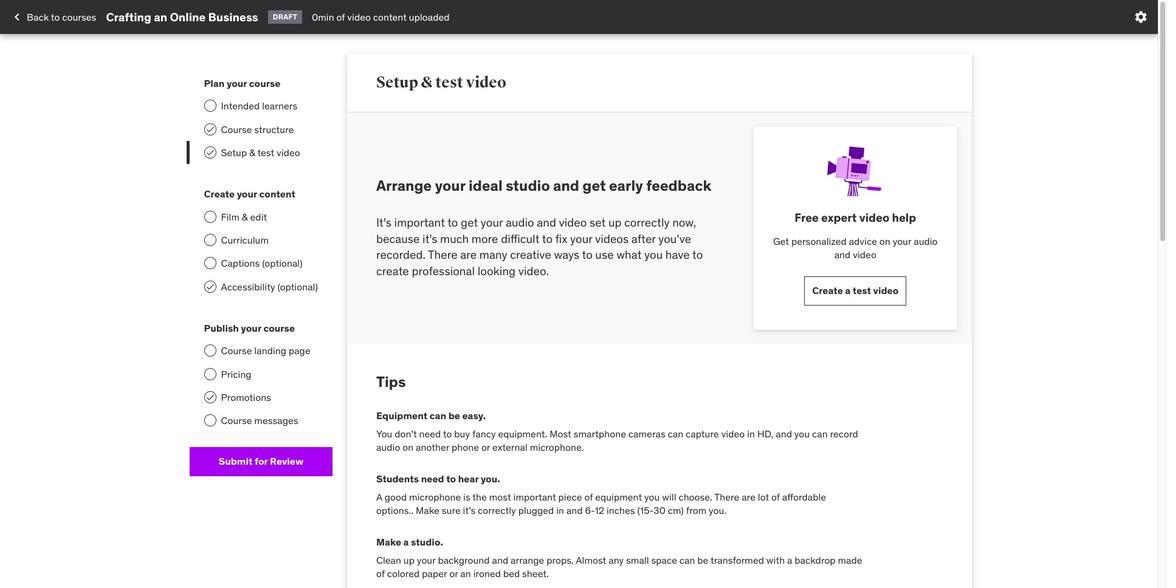 Task type: vqa. For each thing, say whether or not it's contained in the screenshot.
top on
yes



Task type: locate. For each thing, give the bounding box(es) containing it.
an left online
[[154, 9, 167, 24]]

&
[[421, 73, 433, 92], [249, 147, 255, 159], [242, 211, 248, 223]]

course down promotions in the bottom left of the page
[[221, 415, 252, 427]]

an down the background
[[460, 568, 471, 580]]

0 horizontal spatial a
[[403, 536, 409, 549]]

promotions link
[[189, 386, 333, 409]]

and inside make a studio. clean up your background and arrange props. almost any small space can be transformed with a backdrop made of colored paper or an ironed bed sheet.
[[492, 554, 508, 566]]

(optional) for accessibility (optional)
[[278, 281, 318, 293]]

1 vertical spatial be
[[698, 554, 709, 566]]

completed element left accessibility
[[204, 281, 216, 293]]

are inside "students need to hear you. a good microphone is the most important piece of equipment you will choose. there are lot of affordable options.. make sure it's correctly plugged in and 6-12 inches (15-30 cm) from you."
[[742, 491, 756, 503]]

1 horizontal spatial important
[[513, 491, 556, 503]]

5 incomplete image from the top
[[204, 415, 216, 427]]

1 course from the top
[[221, 123, 252, 135]]

get left early
[[583, 176, 606, 195]]

1 vertical spatial an
[[460, 568, 471, 580]]

video inside equipment can be easy. you don't need to buy fancy equipment. most smartphone cameras can capture video in hd, and you can record audio on another phone or external microphone.
[[721, 428, 745, 440]]

2 vertical spatial test
[[853, 285, 871, 297]]

lot
[[758, 491, 769, 503]]

0 vertical spatial up
[[609, 215, 622, 230]]

2 vertical spatial audio
[[376, 441, 400, 454]]

are down much
[[460, 248, 477, 262]]

be up buy
[[448, 410, 460, 422]]

1 horizontal spatial get
[[583, 176, 606, 195]]

get up much
[[461, 215, 478, 230]]

there up professional
[[428, 248, 458, 262]]

incomplete image left film
[[204, 211, 216, 223]]

incomplete image inside intended learners link
[[204, 100, 216, 112]]

course landing page link
[[189, 339, 333, 363]]

incomplete image inside course messages "link"
[[204, 415, 216, 427]]

you inside "students need to hear you. a good microphone is the most important piece of equipment you will choose. there are lot of affordable options.. make sure it's correctly plugged in and 6-12 inches (15-30 cm) from you."
[[645, 491, 660, 503]]

correctly down most
[[478, 505, 516, 517]]

1 horizontal spatial &
[[249, 147, 255, 159]]

0 vertical spatial setup & test video
[[376, 73, 506, 92]]

get
[[773, 235, 789, 247]]

course inside "link"
[[221, 415, 252, 427]]

0 horizontal spatial or
[[449, 568, 458, 580]]

you up (15-
[[645, 491, 660, 503]]

content up film & edit link
[[259, 188, 295, 200]]

and up bed
[[492, 554, 508, 566]]

1 vertical spatial correctly
[[478, 505, 516, 517]]

of
[[337, 11, 345, 23], [585, 491, 593, 503], [772, 491, 780, 503], [376, 568, 385, 580]]

1 vertical spatial setup
[[221, 147, 247, 159]]

incomplete image for pricing
[[204, 368, 216, 380]]

1 vertical spatial need
[[421, 473, 444, 485]]

incomplete image left curriculum on the left top of page
[[204, 234, 216, 246]]

setup & test video
[[376, 73, 506, 92], [221, 147, 300, 159]]

completed image down course structure link
[[205, 148, 215, 157]]

and inside equipment can be easy. you don't need to buy fancy equipment. most smartphone cameras can capture video in hd, and you can record audio on another phone or external microphone.
[[776, 428, 792, 440]]

you. right from
[[709, 505, 727, 517]]

captions (optional) link
[[189, 252, 333, 275]]

can up another
[[430, 410, 446, 422]]

1 horizontal spatial you.
[[709, 505, 727, 517]]

1 vertical spatial are
[[742, 491, 756, 503]]

video
[[347, 11, 371, 23], [466, 73, 506, 92], [277, 147, 300, 159], [859, 210, 890, 225], [559, 215, 587, 230], [853, 249, 877, 261], [873, 285, 899, 297], [721, 428, 745, 440]]

1 vertical spatial on
[[403, 441, 414, 454]]

external
[[493, 441, 528, 454]]

completed element down plan at the top
[[204, 123, 216, 135]]

make inside "students need to hear you. a good microphone is the most important piece of equipment you will choose. there are lot of affordable options.. make sure it's correctly plugged in and 6-12 inches (15-30 cm) from you."
[[416, 505, 439, 517]]

in inside "students need to hear you. a good microphone is the most important piece of equipment you will choose. there are lot of affordable options.. make sure it's correctly plugged in and 6-12 inches (15-30 cm) from you."
[[556, 505, 564, 517]]

0 horizontal spatial in
[[556, 505, 564, 517]]

1 horizontal spatial create
[[812, 285, 843, 297]]

(optional) down captions (optional)
[[278, 281, 318, 293]]

incomplete image left pricing on the bottom of page
[[204, 368, 216, 380]]

0 vertical spatial test
[[435, 73, 463, 92]]

1 vertical spatial get
[[461, 215, 478, 230]]

intended learners
[[221, 100, 297, 112]]

studio.
[[411, 536, 443, 549]]

a down get personalized advice on your audio and video on the top of page
[[845, 285, 851, 297]]

1 vertical spatial course
[[263, 322, 295, 334]]

equipment
[[376, 410, 428, 422]]

1 vertical spatial create
[[812, 285, 843, 297]]

important up plugged
[[513, 491, 556, 503]]

fix
[[555, 231, 568, 246]]

you. up most
[[481, 473, 500, 485]]

completed image
[[205, 124, 215, 134], [205, 393, 215, 403]]

messages
[[254, 415, 298, 427]]

course for course landing page
[[221, 345, 252, 357]]

in down piece
[[556, 505, 564, 517]]

2 completed element from the top
[[204, 147, 216, 159]]

incomplete image
[[204, 234, 216, 246], [204, 257, 216, 270], [204, 345, 216, 357], [204, 368, 216, 380], [204, 415, 216, 427]]

1 vertical spatial up
[[404, 554, 415, 566]]

incomplete image for course messages
[[204, 415, 216, 427]]

completed image inside the accessibility (optional) link
[[205, 282, 215, 292]]

0 horizontal spatial be
[[448, 410, 460, 422]]

in
[[747, 428, 755, 440], [556, 505, 564, 517]]

0 vertical spatial completed image
[[205, 124, 215, 134]]

1 vertical spatial course
[[221, 345, 252, 357]]

create
[[376, 264, 409, 278]]

need
[[419, 428, 441, 440], [421, 473, 444, 485]]

inches
[[607, 505, 635, 517]]

completed image left accessibility
[[205, 282, 215, 292]]

1 vertical spatial there
[[715, 491, 740, 503]]

up up the videos
[[609, 215, 622, 230]]

submit for review
[[219, 456, 303, 468]]

are left lot at the bottom right of the page
[[742, 491, 756, 503]]

can left capture at the bottom right of page
[[668, 428, 684, 440]]

1 vertical spatial (optional)
[[278, 281, 318, 293]]

incomplete image inside the curriculum link
[[204, 234, 216, 246]]

1 horizontal spatial test
[[435, 73, 463, 92]]

props.
[[547, 554, 574, 566]]

0 vertical spatial (optional)
[[262, 257, 303, 270]]

to left "hear"
[[446, 473, 456, 485]]

important inside "students need to hear you. a good microphone is the most important piece of equipment you will choose. there are lot of affordable options.. make sure it's correctly plugged in and 6-12 inches (15-30 cm) from you."
[[513, 491, 556, 503]]

or down the background
[[449, 568, 458, 580]]

completed image inside setup & test video link
[[205, 148, 215, 157]]

0 horizontal spatial create
[[204, 188, 235, 200]]

can right the space
[[680, 554, 695, 566]]

need up microphone
[[421, 473, 444, 485]]

and right hd,
[[776, 428, 792, 440]]

completed element for accessibility
[[204, 281, 216, 293]]

completed element inside the 'promotions' "link"
[[204, 392, 216, 404]]

or
[[481, 441, 490, 454], [449, 568, 458, 580]]

bed
[[503, 568, 520, 580]]

course up intended learners link at top
[[249, 77, 281, 89]]

0 vertical spatial in
[[747, 428, 755, 440]]

good
[[385, 491, 407, 503]]

0 horizontal spatial make
[[376, 536, 401, 549]]

or down fancy
[[481, 441, 490, 454]]

setup & test video link
[[189, 141, 333, 164]]

course settings image
[[1134, 10, 1148, 24]]

most
[[489, 491, 511, 503]]

4 completed element from the top
[[204, 392, 216, 404]]

2 vertical spatial a
[[787, 554, 792, 566]]

0 vertical spatial course
[[249, 77, 281, 89]]

1 horizontal spatial there
[[715, 491, 740, 503]]

completed element inside the accessibility (optional) link
[[204, 281, 216, 293]]

2 horizontal spatial test
[[853, 285, 871, 297]]

1 vertical spatial &
[[249, 147, 255, 159]]

correctly up after
[[624, 215, 670, 230]]

because
[[376, 231, 420, 246]]

(optional) inside 'link'
[[262, 257, 303, 270]]

0 horizontal spatial up
[[404, 554, 415, 566]]

0 horizontal spatial audio
[[376, 441, 400, 454]]

cm)
[[668, 505, 684, 517]]

film & edit link
[[189, 205, 333, 229]]

there inside 'it's important to get your audio and video set up correctly now, because it's much more difficult to fix your videos after you've recorded. there are many creative ways to use what you have to create professional looking video.'
[[428, 248, 458, 262]]

0 horizontal spatial on
[[403, 441, 414, 454]]

0 horizontal spatial are
[[460, 248, 477, 262]]

(optional) up the accessibility (optional)
[[262, 257, 303, 270]]

plugged
[[518, 505, 554, 517]]

ironed
[[473, 568, 501, 580]]

0 horizontal spatial correctly
[[478, 505, 516, 517]]

course structure link
[[189, 118, 333, 141]]

on inside get personalized advice on your audio and video
[[880, 235, 891, 247]]

2 horizontal spatial &
[[421, 73, 433, 92]]

a left studio.
[[403, 536, 409, 549]]

create for create your content
[[204, 188, 235, 200]]

0 vertical spatial &
[[421, 73, 433, 92]]

you inside equipment can be easy. you don't need to buy fancy equipment. most smartphone cameras can capture video in hd, and you can record audio on another phone or external microphone.
[[795, 428, 810, 440]]

completed image for course structure
[[205, 124, 215, 134]]

on right advice
[[880, 235, 891, 247]]

students
[[376, 473, 419, 485]]

correctly inside 'it's important to get your audio and video set up correctly now, because it's much more difficult to fix your videos after you've recorded. there are many creative ways to use what you have to create professional looking video.'
[[624, 215, 670, 230]]

create up film
[[204, 188, 235, 200]]

1 completed image from the top
[[205, 124, 215, 134]]

and down piece
[[567, 505, 583, 517]]

0 vertical spatial you.
[[481, 473, 500, 485]]

1 horizontal spatial content
[[373, 11, 407, 23]]

be left the transformed on the right of page
[[698, 554, 709, 566]]

and inside "students need to hear you. a good microphone is the most important piece of equipment you will choose. there are lot of affordable options.. make sure it's correctly plugged in and 6-12 inches (15-30 cm) from you."
[[567, 505, 583, 517]]

incomplete image left course messages
[[204, 415, 216, 427]]

1 horizontal spatial be
[[698, 554, 709, 566]]

and up "fix"
[[537, 215, 556, 230]]

1 vertical spatial test
[[257, 147, 274, 159]]

2 completed image from the top
[[205, 393, 215, 403]]

0 vertical spatial completed image
[[205, 148, 215, 157]]

important
[[394, 215, 445, 230], [513, 491, 556, 503]]

2 incomplete image from the top
[[204, 257, 216, 270]]

audio inside get personalized advice on your audio and video
[[914, 235, 938, 247]]

0 vertical spatial on
[[880, 235, 891, 247]]

arrange
[[511, 554, 544, 566]]

audio up difficult
[[506, 215, 534, 230]]

of down clean
[[376, 568, 385, 580]]

submit for review button
[[189, 447, 333, 477]]

0 vertical spatial setup
[[376, 73, 418, 92]]

buy
[[454, 428, 470, 440]]

0 vertical spatial need
[[419, 428, 441, 440]]

1 horizontal spatial or
[[481, 441, 490, 454]]

make up clean
[[376, 536, 401, 549]]

2 course from the top
[[221, 345, 252, 357]]

need inside "students need to hear you. a good microphone is the most important piece of equipment you will choose. there are lot of affordable options.. make sure it's correctly plugged in and 6-12 inches (15-30 cm) from you."
[[421, 473, 444, 485]]

any
[[609, 554, 624, 566]]

completed element inside course structure link
[[204, 123, 216, 135]]

intended
[[221, 100, 260, 112]]

on down don't
[[403, 441, 414, 454]]

curriculum
[[221, 234, 269, 246]]

business
[[208, 9, 258, 24]]

0 vertical spatial create
[[204, 188, 235, 200]]

completed image inside course structure link
[[205, 124, 215, 134]]

0 vertical spatial there
[[428, 248, 458, 262]]

your up course landing page link
[[241, 322, 261, 334]]

0 vertical spatial be
[[448, 410, 460, 422]]

incomplete image down publish
[[204, 345, 216, 357]]

test
[[435, 73, 463, 92], [257, 147, 274, 159], [853, 285, 871, 297]]

course down 'intended'
[[221, 123, 252, 135]]

0 vertical spatial audio
[[506, 215, 534, 230]]

1 vertical spatial a
[[403, 536, 409, 549]]

0 vertical spatial you
[[645, 248, 663, 262]]

1 horizontal spatial in
[[747, 428, 755, 440]]

students need to hear you. a good microphone is the most important piece of equipment you will choose. there are lot of affordable options.. make sure it's correctly plugged in and 6-12 inches (15-30 cm) from you.
[[376, 473, 826, 517]]

1 vertical spatial or
[[449, 568, 458, 580]]

course up pricing on the bottom of page
[[221, 345, 252, 357]]

completed image down plan at the top
[[205, 124, 215, 134]]

back to courses
[[27, 11, 96, 23]]

2 vertical spatial &
[[242, 211, 248, 223]]

it's important to get your audio and video set up correctly now, because it's much more difficult to fix your videos after you've recorded. there are many creative ways to use what you have to create professional looking video.
[[376, 215, 703, 278]]

incomplete image for captions (optional)
[[204, 257, 216, 270]]

1 vertical spatial in
[[556, 505, 564, 517]]

completed element
[[204, 123, 216, 135], [204, 147, 216, 159], [204, 281, 216, 293], [204, 392, 216, 404]]

0 horizontal spatial setup & test video
[[221, 147, 300, 159]]

your inside make a studio. clean up your background and arrange props. almost any small space can be transformed with a backdrop made of colored paper or an ironed bed sheet.
[[417, 554, 436, 566]]

transformed
[[711, 554, 764, 566]]

2 incomplete image from the top
[[204, 211, 216, 223]]

2 horizontal spatial audio
[[914, 235, 938, 247]]

up inside 'it's important to get your audio and video set up correctly now, because it's much more difficult to fix your videos after you've recorded. there are many creative ways to use what you have to create professional looking video.'
[[609, 215, 622, 230]]

0 horizontal spatial &
[[242, 211, 248, 223]]

audio inside 'it's important to get your audio and video set up correctly now, because it's much more difficult to fix your videos after you've recorded. there are many creative ways to use what you have to create professional looking video.'
[[506, 215, 534, 230]]

arrange
[[376, 176, 432, 195]]

structure
[[254, 123, 294, 135]]

your right "fix"
[[570, 231, 593, 246]]

0 vertical spatial an
[[154, 9, 167, 24]]

1 incomplete image from the top
[[204, 100, 216, 112]]

your
[[227, 77, 247, 89], [435, 176, 465, 195], [237, 188, 257, 200], [481, 215, 503, 230], [570, 231, 593, 246], [893, 235, 912, 247], [241, 322, 261, 334], [417, 554, 436, 566]]

0 vertical spatial course
[[221, 123, 252, 135]]

1 horizontal spatial audio
[[506, 215, 534, 230]]

uploaded
[[409, 11, 450, 23]]

incomplete image
[[204, 100, 216, 112], [204, 211, 216, 223]]

and down advice
[[835, 249, 851, 261]]

1 vertical spatial content
[[259, 188, 295, 200]]

3 completed element from the top
[[204, 281, 216, 293]]

1 vertical spatial you
[[795, 428, 810, 440]]

incomplete image down plan at the top
[[204, 100, 216, 112]]

you
[[376, 428, 392, 440]]

can left "record"
[[812, 428, 828, 440]]

your left ideal
[[435, 176, 465, 195]]

free
[[795, 210, 819, 225]]

in left hd,
[[747, 428, 755, 440]]

to right back
[[51, 11, 60, 23]]

0 vertical spatial get
[[583, 176, 606, 195]]

0 vertical spatial important
[[394, 215, 445, 230]]

completed image left promotions in the bottom left of the page
[[205, 393, 215, 403]]

incomplete image inside pricing link
[[204, 368, 216, 380]]

create a test video
[[812, 285, 899, 297]]

0 vertical spatial incomplete image
[[204, 100, 216, 112]]

an
[[154, 9, 167, 24], [460, 568, 471, 580]]

you down after
[[645, 248, 663, 262]]

can inside make a studio. clean up your background and arrange props. almost any small space can be transformed with a backdrop made of colored paper or an ironed bed sheet.
[[680, 554, 695, 566]]

0 horizontal spatial an
[[154, 9, 167, 24]]

4 incomplete image from the top
[[204, 368, 216, 380]]

you right hd,
[[795, 428, 810, 440]]

0 vertical spatial are
[[460, 248, 477, 262]]

1 horizontal spatial correctly
[[624, 215, 670, 230]]

3 incomplete image from the top
[[204, 345, 216, 357]]

1 horizontal spatial an
[[460, 568, 471, 580]]

create down personalized
[[812, 285, 843, 297]]

to left buy
[[443, 428, 452, 440]]

1 vertical spatial important
[[513, 491, 556, 503]]

1 horizontal spatial on
[[880, 235, 891, 247]]

curriculum link
[[189, 229, 333, 252]]

1 completed element from the top
[[204, 123, 216, 135]]

audio down you at the bottom left of page
[[376, 441, 400, 454]]

crafting
[[106, 9, 151, 24]]

get personalized advice on your audio and video
[[773, 235, 938, 261]]

there right choose.
[[715, 491, 740, 503]]

2 completed image from the top
[[205, 282, 215, 292]]

incomplete image inside film & edit link
[[204, 211, 216, 223]]

completed element down course structure link
[[204, 147, 216, 159]]

6-
[[585, 505, 595, 517]]

of up 6-
[[585, 491, 593, 503]]

of inside make a studio. clean up your background and arrange props. almost any small space can be transformed with a backdrop made of colored paper or an ironed bed sheet.
[[376, 568, 385, 580]]

or inside equipment can be easy. you don't need to buy fancy equipment. most smartphone cameras can capture video in hd, and you can record audio on another phone or external microphone.
[[481, 441, 490, 454]]

course messages link
[[189, 409, 333, 433]]

many
[[480, 248, 507, 262]]

courses
[[62, 11, 96, 23]]

0 horizontal spatial test
[[257, 147, 274, 159]]

completed image
[[205, 148, 215, 157], [205, 282, 215, 292]]

1 horizontal spatial up
[[609, 215, 622, 230]]

professional
[[412, 264, 475, 278]]

create
[[204, 188, 235, 200], [812, 285, 843, 297]]

a right with
[[787, 554, 792, 566]]

there
[[428, 248, 458, 262], [715, 491, 740, 503]]

make down microphone
[[416, 505, 439, 517]]

you.
[[481, 473, 500, 485], [709, 505, 727, 517]]

0 horizontal spatial important
[[394, 215, 445, 230]]

completed element left promotions in the bottom left of the page
[[204, 392, 216, 404]]

incomplete image inside captions (optional) 'link'
[[204, 257, 216, 270]]

audio down help
[[914, 235, 938, 247]]

to left "fix"
[[542, 231, 553, 246]]

2 vertical spatial you
[[645, 491, 660, 503]]

up up colored
[[404, 554, 415, 566]]

back to courses link
[[10, 7, 96, 27]]

1 vertical spatial completed image
[[205, 393, 215, 403]]

0 vertical spatial correctly
[[624, 215, 670, 230]]

important up it's
[[394, 215, 445, 230]]

1 vertical spatial setup & test video
[[221, 147, 300, 159]]

1 incomplete image from the top
[[204, 234, 216, 246]]

incomplete image for intended
[[204, 100, 216, 112]]

incomplete image inside course landing page link
[[204, 345, 216, 357]]

create a test video link
[[804, 276, 907, 306]]

your up paper
[[417, 554, 436, 566]]

up
[[609, 215, 622, 230], [404, 554, 415, 566]]

are
[[460, 248, 477, 262], [742, 491, 756, 503]]

need up another
[[419, 428, 441, 440]]

on inside equipment can be easy. you don't need to buy fancy equipment. most smartphone cameras can capture video in hd, and you can record audio on another phone or external microphone.
[[403, 441, 414, 454]]

audio
[[506, 215, 534, 230], [914, 235, 938, 247], [376, 441, 400, 454]]

0 vertical spatial make
[[416, 505, 439, 517]]

course up landing
[[263, 322, 295, 334]]

your down help
[[893, 235, 912, 247]]

landing
[[254, 345, 286, 357]]

audio inside equipment can be easy. you don't need to buy fancy equipment. most smartphone cameras can capture video in hd, and you can record audio on another phone or external microphone.
[[376, 441, 400, 454]]

completed image inside the 'promotions' "link"
[[205, 393, 215, 403]]

incomplete image left captions
[[204, 257, 216, 270]]

completed element inside setup & test video link
[[204, 147, 216, 159]]

0 horizontal spatial there
[[428, 248, 458, 262]]

3 course from the top
[[221, 415, 252, 427]]

capture
[[686, 428, 719, 440]]

a for make
[[403, 536, 409, 549]]

completed element for setup
[[204, 147, 216, 159]]

your inside get personalized advice on your audio and video
[[893, 235, 912, 247]]

need inside equipment can be easy. you don't need to buy fancy equipment. most smartphone cameras can capture video in hd, and you can record audio on another phone or external microphone.
[[419, 428, 441, 440]]

studio
[[506, 176, 550, 195]]

1 vertical spatial make
[[376, 536, 401, 549]]

1 completed image from the top
[[205, 148, 215, 157]]

2 horizontal spatial a
[[845, 285, 851, 297]]

content left uploaded
[[373, 11, 407, 23]]



Task type: describe. For each thing, give the bounding box(es) containing it.
1 horizontal spatial setup
[[376, 73, 418, 92]]

video inside 'it's important to get your audio and video set up correctly now, because it's much more difficult to fix your videos after you've recorded. there are many creative ways to use what you have to create professional looking video.'
[[559, 215, 587, 230]]

sure
[[442, 505, 461, 517]]

important inside 'it's important to get your audio and video set up correctly now, because it's much more difficult to fix your videos after you've recorded. there are many creative ways to use what you have to create professional looking video.'
[[394, 215, 445, 230]]

course for plan your course
[[249, 77, 281, 89]]

0 horizontal spatial you.
[[481, 473, 500, 485]]

plan your course
[[204, 77, 281, 89]]

course messages
[[221, 415, 298, 427]]

backdrop
[[795, 554, 836, 566]]

and inside 'it's important to get your audio and video set up correctly now, because it's much more difficult to fix your videos after you've recorded. there are many creative ways to use what you have to create professional looking video.'
[[537, 215, 556, 230]]

0min
[[312, 11, 334, 23]]

equipment can be easy. you don't need to buy fancy equipment. most smartphone cameras can capture video in hd, and you can record audio on another phone or external microphone.
[[376, 410, 858, 454]]

in inside equipment can be easy. you don't need to buy fancy equipment. most smartphone cameras can capture video in hd, and you can record audio on another phone or external microphone.
[[747, 428, 755, 440]]

almost
[[576, 554, 606, 566]]

fancy
[[472, 428, 496, 440]]

use
[[595, 248, 614, 262]]

crafting an online business
[[106, 9, 258, 24]]

course for course messages
[[221, 415, 252, 427]]

to right have
[[693, 248, 703, 262]]

creative
[[510, 248, 551, 262]]

to up much
[[448, 215, 458, 230]]

of right 0min
[[337, 11, 345, 23]]

and inside get personalized advice on your audio and video
[[835, 249, 851, 261]]

accessibility
[[221, 281, 275, 293]]

1 horizontal spatial a
[[787, 554, 792, 566]]

to left use
[[582, 248, 593, 262]]

your up more
[[481, 215, 503, 230]]

have
[[666, 248, 690, 262]]

get inside 'it's important to get your audio and video set up correctly now, because it's much more difficult to fix your videos after you've recorded. there are many creative ways to use what you have to create professional looking video.'
[[461, 215, 478, 230]]

learners
[[262, 100, 297, 112]]

an inside make a studio. clean up your background and arrange props. almost any small space can be transformed with a backdrop made of colored paper or an ironed bed sheet.
[[460, 568, 471, 580]]

difficult
[[501, 231, 540, 246]]

options..
[[376, 505, 413, 517]]

there inside "students need to hear you. a good microphone is the most important piece of equipment you will choose. there are lot of affordable options.. make sure it's correctly plugged in and 6-12 inches (15-30 cm) from you."
[[715, 491, 740, 503]]

don't
[[395, 428, 417, 440]]

the
[[473, 491, 487, 503]]

from
[[686, 505, 707, 517]]

a
[[376, 491, 382, 503]]

12
[[595, 505, 604, 517]]

advice
[[849, 235, 877, 247]]

your up film & edit
[[237, 188, 257, 200]]

test inside create a test video link
[[853, 285, 871, 297]]

0min of video content uploaded
[[312, 11, 450, 23]]

equipment
[[595, 491, 642, 503]]

easy.
[[462, 410, 486, 422]]

up inside make a studio. clean up your background and arrange props. almost any small space can be transformed with a backdrop made of colored paper or an ironed bed sheet.
[[404, 554, 415, 566]]

be inside equipment can be easy. you don't need to buy fancy equipment. most smartphone cameras can capture video in hd, and you can record audio on another phone or external microphone.
[[448, 410, 460, 422]]

made
[[838, 554, 862, 566]]

most
[[550, 428, 571, 440]]

accessibility (optional) link
[[189, 275, 333, 299]]

after
[[632, 231, 656, 246]]

of right lot at the bottom right of the page
[[772, 491, 780, 503]]

1 horizontal spatial setup & test video
[[376, 73, 506, 92]]

you inside 'it's important to get your audio and video set up correctly now, because it's much more difficult to fix your videos after you've recorded. there are many creative ways to use what you have to create professional looking video.'
[[645, 248, 663, 262]]

captions
[[221, 257, 260, 270]]

completed element for course
[[204, 123, 216, 135]]

completed image for promotions
[[205, 393, 215, 403]]

it's
[[463, 505, 476, 517]]

correctly inside "students need to hear you. a good microphone is the most important piece of equipment you will choose. there are lot of affordable options.. make sure it's correctly plugged in and 6-12 inches (15-30 cm) from you."
[[478, 505, 516, 517]]

course landing page
[[221, 345, 310, 357]]

much
[[440, 231, 469, 246]]

sheet.
[[522, 568, 549, 580]]

(15-
[[637, 505, 654, 517]]

phone
[[452, 441, 479, 454]]

course for course structure
[[221, 123, 252, 135]]

to inside "students need to hear you. a good microphone is the most important piece of equipment you will choose. there are lot of affordable options.. make sure it's correctly plugged in and 6-12 inches (15-30 cm) from you."
[[446, 473, 456, 485]]

publish your course
[[204, 322, 295, 334]]

ways
[[554, 248, 580, 262]]

a for create
[[845, 285, 851, 297]]

1 vertical spatial you.
[[709, 505, 727, 517]]

affordable
[[782, 491, 826, 503]]

medium image
[[10, 10, 24, 24]]

captions (optional)
[[221, 257, 303, 270]]

your right plan at the top
[[227, 77, 247, 89]]

accessibility (optional)
[[221, 281, 318, 293]]

audio for studio
[[506, 215, 534, 230]]

with
[[767, 554, 785, 566]]

equipment.
[[498, 428, 547, 440]]

film & edit
[[221, 211, 267, 223]]

videos
[[595, 231, 629, 246]]

smartphone
[[574, 428, 626, 440]]

(optional) for captions (optional)
[[262, 257, 303, 270]]

pricing link
[[189, 363, 333, 386]]

early
[[609, 176, 643, 195]]

incomplete image for course landing page
[[204, 345, 216, 357]]

microphone
[[409, 491, 461, 503]]

& for film & edit link
[[242, 211, 248, 223]]

colored
[[387, 568, 420, 580]]

small
[[626, 554, 649, 566]]

background
[[438, 554, 490, 566]]

edit
[[250, 211, 267, 223]]

course for publish your course
[[263, 322, 295, 334]]

arrange your ideal studio and get early feedback
[[376, 176, 712, 195]]

online
[[170, 9, 206, 24]]

or inside make a studio. clean up your background and arrange props. almost any small space can be transformed with a backdrop made of colored paper or an ironed bed sheet.
[[449, 568, 458, 580]]

choose.
[[679, 491, 713, 503]]

completed image for setup & test video
[[205, 148, 215, 157]]

clean
[[376, 554, 401, 566]]

video inside get personalized advice on your audio and video
[[853, 249, 877, 261]]

0 vertical spatial content
[[373, 11, 407, 23]]

hear
[[458, 473, 479, 485]]

microphone.
[[530, 441, 584, 454]]

are inside 'it's important to get your audio and video set up correctly now, because it's much more difficult to fix your videos after you've recorded. there are many creative ways to use what you have to create professional looking video.'
[[460, 248, 477, 262]]

another
[[416, 441, 449, 454]]

for
[[255, 456, 268, 468]]

space
[[651, 554, 677, 566]]

more
[[472, 231, 498, 246]]

to inside equipment can be easy. you don't need to buy fancy equipment. most smartphone cameras can capture video in hd, and you can record audio on another phone or external microphone.
[[443, 428, 452, 440]]

& for setup & test video link
[[249, 147, 255, 159]]

completed image for accessibility (optional)
[[205, 282, 215, 292]]

be inside make a studio. clean up your background and arrange props. almost any small space can be transformed with a backdrop made of colored paper or an ironed bed sheet.
[[698, 554, 709, 566]]

recorded.
[[376, 248, 426, 262]]

page
[[289, 345, 310, 357]]

0 horizontal spatial content
[[259, 188, 295, 200]]

and right studio
[[553, 176, 579, 195]]

review
[[270, 456, 303, 468]]

piece
[[559, 491, 582, 503]]

make a studio. clean up your background and arrange props. almost any small space can be transformed with a backdrop made of colored paper or an ironed bed sheet.
[[376, 536, 862, 580]]

create for create a test video
[[812, 285, 843, 297]]

submit
[[219, 456, 253, 468]]

cameras
[[629, 428, 666, 440]]

test inside setup & test video link
[[257, 147, 274, 159]]

personalized
[[792, 235, 847, 247]]

pricing
[[221, 368, 252, 380]]

you've
[[659, 231, 691, 246]]

incomplete image for film
[[204, 211, 216, 223]]

back
[[27, 11, 49, 23]]

audio for help
[[914, 235, 938, 247]]

make inside make a studio. clean up your background and arrange props. almost any small space can be transformed with a backdrop made of colored paper or an ironed bed sheet.
[[376, 536, 401, 549]]

incomplete image for curriculum
[[204, 234, 216, 246]]



